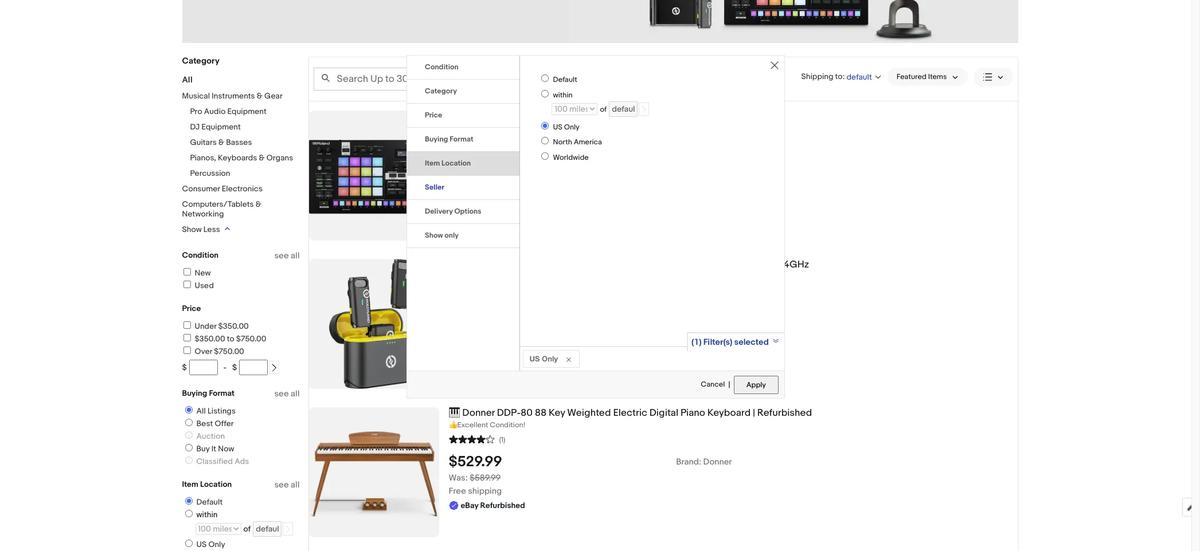 Task type: vqa. For each thing, say whether or not it's contained in the screenshot.
$16.99
no



Task type: describe. For each thing, give the bounding box(es) containing it.
88
[[535, 408, 547, 419]]

gear
[[264, 91, 283, 101]]

1 horizontal spatial buying
[[425, 135, 448, 144]]

1 horizontal spatial price
[[425, 111, 442, 120]]

1 vertical spatial $750.00
[[214, 347, 244, 357]]

mv-
[[524, 111, 542, 122]]

Under $350.00 checkbox
[[183, 322, 191, 329]]

selected
[[735, 337, 769, 348]]

hollyland
[[449, 259, 491, 271]]

$529.99
[[449, 454, 502, 471]]

under $350.00 link
[[182, 322, 249, 332]]

All Listings radio
[[185, 407, 192, 414]]

item location inside tab list
[[425, 159, 471, 168]]

0 vertical spatial $750.00
[[236, 334, 266, 344]]

options
[[455, 207, 482, 216]]

production
[[547, 111, 597, 122]]

all musical instruments & gear pro audio equipment dj equipment guitars & basses pianos, keyboards & organs percussion consumer electronics computers/tablets & networking show less
[[182, 75, 293, 235]]

computers/tablets & networking link
[[182, 200, 262, 219]]

1 vertical spatial equipment
[[202, 122, 241, 132]]

guitars
[[190, 138, 217, 147]]

us only for us only option
[[553, 123, 580, 132]]

hollyland lark m1 wireless lavalier microphone, noise cancellation 656ft 2.4ghz link
[[449, 259, 1018, 271]]

free
[[449, 486, 466, 497]]

networking
[[182, 209, 224, 219]]

weighted
[[568, 408, 611, 419]]

0 horizontal spatial within
[[196, 511, 218, 520]]

1 horizontal spatial within
[[553, 90, 573, 100]]

less
[[204, 225, 220, 235]]

hollyland lark m1 wireless lavalier microphone, noise cancellation 656ft 2.4ghz image
[[329, 259, 419, 389]]

4 out of 5 stars image
[[449, 434, 495, 445]]

1 vertical spatial format
[[209, 389, 235, 399]]

percussion link
[[190, 169, 230, 178]]

verselab
[[482, 111, 522, 122]]

Over $750.00 checkbox
[[183, 347, 191, 355]]

noise
[[662, 259, 688, 271]]

offer
[[215, 419, 234, 429]]

wireless
[[527, 259, 566, 271]]

us only link
[[180, 540, 228, 550]]

1 vertical spatial of
[[244, 525, 251, 535]]

$350.00 to $750.00
[[195, 334, 266, 344]]

refurbished right studio
[[630, 111, 685, 122]]

0 horizontal spatial condition
[[182, 251, 219, 260]]

$ for maximum value text box
[[232, 363, 237, 373]]

worldwide
[[553, 153, 589, 162]]

0 horizontal spatial buying format
[[182, 389, 235, 399]]

tab list containing condition
[[407, 56, 520, 248]]

item inside tab list
[[425, 159, 440, 168]]

north
[[553, 138, 572, 147]]

🎹 donner ddp-80 88 key weighted electric digital piano keyboard | refurbished 👍excellent condition!
[[449, 408, 812, 430]]

listings
[[208, 407, 236, 416]]

piano
[[681, 408, 705, 419]]

over $750.00
[[195, 347, 244, 357]]

us for us only radio
[[196, 540, 207, 550]]

Auction radio
[[185, 432, 192, 439]]

0 vertical spatial default radio
[[542, 75, 549, 82]]

all listings link
[[180, 407, 238, 416]]

buy
[[196, 445, 210, 454]]

80
[[521, 408, 533, 419]]

1 vertical spatial us
[[530, 355, 540, 364]]

$350.00 to $750.00 checkbox
[[183, 334, 191, 342]]

pro
[[190, 107, 202, 116]]

see all for best offer
[[274, 389, 300, 400]]

location inside tab list
[[442, 159, 471, 168]]

3 all from the top
[[291, 480, 300, 491]]

( 1 ) filter(s) selected
[[692, 337, 769, 348]]

guitars & basses link
[[190, 138, 252, 147]]

1 horizontal spatial default
[[553, 75, 577, 84]]

1 vertical spatial location
[[200, 480, 232, 490]]

brand:
[[676, 457, 702, 468]]

1 horizontal spatial default text field
[[609, 101, 638, 117]]

filter(s)
[[704, 337, 733, 348]]

all for all musical instruments & gear pro audio equipment dj equipment guitars & basses pianos, keyboards & organs percussion consumer electronics computers/tablets & networking show less
[[182, 75, 193, 85]]

1 horizontal spatial 1
[[695, 337, 698, 348]]

& left gear
[[257, 91, 263, 101]]

(1)
[[499, 436, 506, 445]]

refurbished inside 🎹 donner ddp-80 88 key weighted electric digital piano keyboard | refurbished 👍excellent condition!
[[758, 408, 812, 419]]

delivery options
[[425, 207, 482, 216]]

114
[[449, 151, 460, 162]]

watching
[[462, 151, 497, 162]]

refurbished down 'shipping'
[[480, 501, 525, 511]]

|
[[753, 408, 755, 419]]

0 horizontal spatial price
[[182, 304, 201, 314]]

organs
[[267, 153, 293, 163]]

instruments
[[212, 91, 255, 101]]

$589.99
[[470, 473, 501, 484]]

North America radio
[[542, 137, 549, 145]]

)
[[699, 337, 702, 348]]

cancel button
[[701, 376, 726, 395]]

1 horizontal spatial show
[[425, 231, 443, 240]]

america
[[574, 138, 602, 147]]

US Only radio
[[185, 540, 192, 548]]

microphone,
[[604, 259, 660, 271]]

ads
[[235, 457, 249, 467]]

used
[[195, 281, 214, 291]]

0 horizontal spatial within radio
[[185, 511, 192, 518]]

0 horizontal spatial buying
[[182, 389, 207, 399]]

1 horizontal spatial of
[[600, 105, 607, 114]]

us only for us only radio
[[196, 540, 225, 550]]

see all button for used
[[274, 251, 300, 262]]

best offer link
[[180, 419, 236, 429]]

digital
[[650, 408, 679, 419]]

used link
[[182, 281, 214, 291]]

classified ads
[[196, 457, 249, 467]]

show only
[[425, 231, 459, 240]]

0 vertical spatial $350.00
[[218, 322, 249, 332]]

all listings
[[196, 407, 236, 416]]

1 horizontal spatial condition
[[425, 63, 459, 72]]

ddp-
[[497, 408, 521, 419]]

roland verselab mv-1 production studio refurbished image
[[309, 111, 439, 241]]

only for us only radio
[[208, 540, 225, 550]]

1 horizontal spatial within radio
[[542, 90, 549, 97]]

consumer electronics link
[[182, 184, 263, 194]]

lark
[[493, 259, 511, 271]]

1 vertical spatial default
[[196, 498, 223, 508]]

buy it now
[[196, 445, 234, 454]]

cancellation
[[690, 259, 747, 271]]

computers/tablets
[[182, 200, 254, 209]]

best
[[196, 419, 213, 429]]

seller
[[425, 183, 445, 192]]

classified ads link
[[180, 457, 251, 467]]

0 vertical spatial category
[[182, 56, 220, 67]]

percussion
[[190, 169, 230, 178]]

only
[[445, 231, 459, 240]]

auction
[[196, 432, 225, 442]]

over $750.00 link
[[182, 347, 244, 357]]

(1) link
[[449, 434, 506, 445]]

656ft
[[750, 259, 774, 271]]

go image
[[284, 526, 292, 534]]

over
[[195, 347, 212, 357]]

pianos, keyboards & organs link
[[190, 153, 293, 163]]



Task type: locate. For each thing, give the bounding box(es) containing it.
1 vertical spatial all
[[291, 389, 300, 400]]

all for used
[[291, 251, 300, 262]]

within radio
[[542, 90, 549, 97], [185, 511, 192, 518]]

shipping
[[468, 486, 502, 497]]

condition!
[[490, 421, 526, 430]]

-
[[224, 363, 227, 373]]

$ down over $750.00 checkbox
[[182, 363, 187, 373]]

format up listings
[[209, 389, 235, 399]]

0 horizontal spatial $
[[182, 363, 187, 373]]

best offer
[[196, 419, 234, 429]]

0 vertical spatial buying
[[425, 135, 448, 144]]

0 vertical spatial all
[[291, 251, 300, 262]]

Default radio
[[542, 75, 549, 82], [185, 498, 192, 505]]

item left 114
[[425, 159, 440, 168]]

1 vertical spatial 1
[[695, 337, 698, 348]]

refurbished down lark
[[480, 301, 525, 311]]

& down electronics
[[256, 200, 262, 209]]

refurbished down watching
[[480, 166, 525, 175]]

0 vertical spatial 1
[[542, 111, 545, 122]]

1 vertical spatial price
[[182, 304, 201, 314]]

only up key
[[542, 355, 558, 364]]

$350.00
[[218, 322, 249, 332], [195, 334, 225, 344]]

ebay refurbished down watching
[[461, 166, 525, 175]]

2 see all from the top
[[274, 389, 300, 400]]

0 vertical spatial us
[[553, 123, 563, 132]]

us only up 88
[[530, 355, 558, 364]]

$ right -
[[232, 363, 237, 373]]

1 see all from the top
[[274, 251, 300, 262]]

1 vertical spatial within radio
[[185, 511, 192, 518]]

1 vertical spatial see all
[[274, 389, 300, 400]]

default radio up mv-
[[542, 75, 549, 82]]

ebay for $529.99
[[461, 501, 479, 511]]

0 vertical spatial price
[[425, 111, 442, 120]]

1 vertical spatial $350.00
[[195, 334, 225, 344]]

0 vertical spatial within
[[553, 90, 573, 100]]

hollyland lark m1 wireless lavalier microphone, noise cancellation 656ft 2.4ghz
[[449, 259, 809, 271]]

roland verselab mv-1 production studio refurbished
[[449, 111, 685, 122]]

default up roland verselab mv-1 production studio refurbished
[[553, 75, 577, 84]]

1 vertical spatial buying format
[[182, 389, 235, 399]]

of
[[600, 105, 607, 114], [244, 525, 251, 535]]

0 vertical spatial within radio
[[542, 90, 549, 97]]

ebay down hollyland
[[461, 301, 479, 311]]

1 vertical spatial ebay
[[461, 301, 479, 311]]

category inside tab list
[[425, 87, 457, 96]]

2 vertical spatial ebay
[[461, 501, 479, 511]]

0 vertical spatial of
[[600, 105, 607, 114]]

0 vertical spatial equipment
[[227, 107, 267, 116]]

1 see from the top
[[274, 251, 289, 262]]

1 horizontal spatial $
[[232, 363, 237, 373]]

ebay refurbished for $527.99
[[461, 166, 525, 175]]

2 see from the top
[[274, 389, 289, 400]]

0 horizontal spatial default
[[196, 498, 223, 508]]

0 horizontal spatial 1
[[542, 111, 545, 122]]

2 vertical spatial see all
[[274, 480, 300, 491]]

ebay down 114 watching
[[461, 166, 479, 175]]

all for best offer
[[291, 389, 300, 400]]

$350.00 up to
[[218, 322, 249, 332]]

musical instruments & gear link
[[182, 91, 283, 101]]

us only
[[553, 123, 580, 132], [530, 355, 558, 364], [196, 540, 225, 550]]

only down production
[[564, 123, 580, 132]]

lavalier
[[568, 259, 602, 271]]

1 vertical spatial only
[[542, 355, 558, 364]]

1 horizontal spatial item
[[425, 159, 440, 168]]

new link
[[182, 268, 211, 278]]

3 ebay from the top
[[461, 501, 479, 511]]

ebay refurbished for $529.99
[[461, 501, 525, 511]]

close image
[[771, 61, 779, 70]]

all
[[291, 251, 300, 262], [291, 389, 300, 400], [291, 480, 300, 491]]

0 horizontal spatial category
[[182, 56, 220, 67]]

default text field left go icon
[[253, 522, 282, 537]]

keyboards
[[218, 153, 257, 163]]

🎹 donner ddp-80 88 key weighted electric digital piano keyboard | refurbished link
[[449, 408, 1018, 420]]

0 horizontal spatial item
[[182, 480, 198, 490]]

show inside all musical instruments & gear pro audio equipment dj equipment guitars & basses pianos, keyboards & organs percussion consumer electronics computers/tablets & networking show less
[[182, 225, 202, 235]]

0 vertical spatial donner
[[463, 408, 495, 419]]

brand: donner was: $589.99 free shipping
[[449, 457, 732, 497]]

category up the musical
[[182, 56, 220, 67]]

1 vertical spatial us only
[[530, 355, 558, 364]]

0 vertical spatial all
[[182, 75, 193, 85]]

$750.00 right to
[[236, 334, 266, 344]]

Worldwide radio
[[542, 152, 549, 160]]

see all for used
[[274, 251, 300, 262]]

buying up the all listings radio
[[182, 389, 207, 399]]

1 all from the top
[[291, 251, 300, 262]]

ebay
[[461, 166, 479, 175], [461, 301, 479, 311], [461, 501, 479, 511]]

all
[[182, 75, 193, 85], [196, 407, 206, 416]]

show left only
[[425, 231, 443, 240]]

1 horizontal spatial all
[[196, 407, 206, 416]]

Minimum Value text field
[[189, 360, 218, 376]]

0 vertical spatial condition
[[425, 63, 459, 72]]

2 ebay refurbished from the top
[[461, 301, 525, 311]]

Best Offer radio
[[185, 419, 192, 427]]

only
[[564, 123, 580, 132], [542, 355, 558, 364], [208, 540, 225, 550]]

donner inside brand: donner was: $589.99 free shipping
[[704, 457, 732, 468]]

0 horizontal spatial location
[[200, 480, 232, 490]]

2 ebay from the top
[[461, 301, 479, 311]]

$750.00 down $350.00 to $750.00
[[214, 347, 244, 357]]

3 see all button from the top
[[274, 480, 300, 491]]

0 vertical spatial see all button
[[274, 251, 300, 262]]

0 horizontal spatial us
[[196, 540, 207, 550]]

🎹 donner ddp-80 88 key weighted electric digital piano keyboard | refurbished image
[[309, 408, 439, 538]]

audio
[[204, 107, 226, 116]]

2.4ghz
[[776, 259, 809, 271]]

1 vertical spatial item location
[[182, 480, 232, 490]]

$750.00
[[236, 334, 266, 344], [214, 347, 244, 357]]

see for best offer
[[274, 389, 289, 400]]

us for us only option
[[553, 123, 563, 132]]

0 vertical spatial ebay refurbished
[[461, 166, 525, 175]]

dj equipment link
[[190, 122, 241, 132]]

2 vertical spatial ebay refurbished
[[461, 501, 525, 511]]

Classified Ads radio
[[185, 457, 192, 465]]

US Only radio
[[542, 122, 549, 130]]

refurbished
[[630, 111, 685, 122], [480, 166, 525, 175], [480, 301, 525, 311], [758, 408, 812, 419], [480, 501, 525, 511]]

only for us only option
[[564, 123, 580, 132]]

1
[[542, 111, 545, 122], [695, 337, 698, 348]]

pro audio equipment link
[[190, 107, 267, 116]]

equipment down instruments
[[227, 107, 267, 116]]

& down dj equipment link
[[218, 138, 224, 147]]

1 horizontal spatial item location
[[425, 159, 471, 168]]

condition up new
[[182, 251, 219, 260]]

of left go icon
[[244, 525, 251, 535]]

new
[[195, 268, 211, 278]]

to
[[227, 334, 234, 344]]

ebay refurbished down 'shipping'
[[461, 501, 525, 511]]

item location up "seller"
[[425, 159, 471, 168]]

buying
[[425, 135, 448, 144], [182, 389, 207, 399]]

north america
[[553, 138, 602, 147]]

donner right brand:
[[704, 457, 732, 468]]

👍Excellent Condition! text field
[[449, 421, 1018, 431]]

format
[[450, 135, 474, 144], [209, 389, 235, 399]]

0 vertical spatial us only
[[553, 123, 580, 132]]

$ for minimum value "text field"
[[182, 363, 187, 373]]

1 see all button from the top
[[274, 251, 300, 262]]

0 vertical spatial default text field
[[609, 101, 638, 117]]

all up the musical
[[182, 75, 193, 85]]

0 horizontal spatial of
[[244, 525, 251, 535]]

0 vertical spatial item
[[425, 159, 440, 168]]

Maximum Value text field
[[239, 360, 268, 376]]

0 vertical spatial location
[[442, 159, 471, 168]]

1 vertical spatial condition
[[182, 251, 219, 260]]

donner inside 🎹 donner ddp-80 88 key weighted electric digital piano keyboard | refurbished 👍excellent condition!
[[463, 408, 495, 419]]

0 horizontal spatial donner
[[463, 408, 495, 419]]

see all button for best offer
[[274, 389, 300, 400]]

submit price range image
[[270, 364, 278, 372]]

ebay down free
[[461, 501, 479, 511]]

2 horizontal spatial us
[[553, 123, 563, 132]]

1 vertical spatial buying
[[182, 389, 207, 399]]

consumer
[[182, 184, 220, 194]]

classified
[[196, 457, 233, 467]]

$350.00 to $750.00 link
[[182, 334, 266, 344]]

0 vertical spatial ebay
[[461, 166, 479, 175]]

show down the networking in the left top of the page
[[182, 225, 202, 235]]

1 vertical spatial ebay refurbished
[[461, 301, 525, 311]]

1 vertical spatial within
[[196, 511, 218, 520]]

2 vertical spatial us only
[[196, 540, 225, 550]]

buying left $527.99
[[425, 135, 448, 144]]

see all button
[[274, 251, 300, 262], [274, 389, 300, 400], [274, 480, 300, 491]]

within down default link
[[196, 511, 218, 520]]

key
[[549, 408, 565, 419]]

tab list
[[407, 56, 520, 248]]

condition up roland
[[425, 63, 459, 72]]

0 horizontal spatial only
[[208, 540, 225, 550]]

0 vertical spatial format
[[450, 135, 474, 144]]

default
[[553, 75, 577, 84], [196, 498, 223, 508]]

electronics
[[222, 184, 263, 194]]

item location up default link
[[182, 480, 232, 490]]

see for used
[[274, 251, 289, 262]]

show less button
[[182, 225, 230, 235]]

format up 114
[[450, 135, 474, 144]]

Buy It Now radio
[[185, 445, 192, 452]]

1 horizontal spatial location
[[442, 159, 471, 168]]

1 horizontal spatial buying format
[[425, 135, 474, 144]]

2 see all button from the top
[[274, 389, 300, 400]]

0 vertical spatial default
[[553, 75, 577, 84]]

0 vertical spatial see
[[274, 251, 289, 262]]

1 vertical spatial category
[[425, 87, 457, 96]]

buying format up 114
[[425, 135, 474, 144]]

0 vertical spatial only
[[564, 123, 580, 132]]

all inside all musical instruments & gear pro audio equipment dj equipment guitars & basses pianos, keyboards & organs percussion consumer electronics computers/tablets & networking show less
[[182, 75, 193, 85]]

studio
[[599, 111, 628, 122]]

Used checkbox
[[183, 281, 191, 289]]

us up 88
[[530, 355, 540, 364]]

$350.00 up over $750.00 'link'
[[195, 334, 225, 344]]

default radio down 'classified ads' radio
[[185, 498, 192, 505]]

0 horizontal spatial default radio
[[185, 498, 192, 505]]

default down classified
[[196, 498, 223, 508]]

default text field
[[609, 101, 638, 117], [253, 522, 282, 537]]

0 vertical spatial item location
[[425, 159, 471, 168]]

price left roland
[[425, 111, 442, 120]]

2 vertical spatial all
[[291, 480, 300, 491]]

2 $ from the left
[[232, 363, 237, 373]]

location up default link
[[200, 480, 232, 490]]

1 right (
[[695, 337, 698, 348]]

all right the all listings radio
[[196, 407, 206, 416]]

donner for 🎹
[[463, 408, 495, 419]]

🎹
[[449, 408, 460, 419]]

buying format up all listings "link"
[[182, 389, 235, 399]]

Apply submit
[[734, 376, 779, 395]]

all for all listings
[[196, 407, 206, 416]]

us right us only radio
[[196, 540, 207, 550]]

under
[[195, 322, 217, 332]]

donner for brand:
[[704, 457, 732, 468]]

buying format inside tab list
[[425, 135, 474, 144]]

$527.99
[[449, 131, 501, 149]]

keyboard
[[708, 408, 751, 419]]

New checkbox
[[183, 268, 191, 276]]

location down $527.99
[[442, 159, 471, 168]]

m1
[[514, 259, 525, 271]]

now
[[218, 445, 234, 454]]

default text field right production
[[609, 101, 638, 117]]

1 vertical spatial default text field
[[253, 522, 282, 537]]

refurbished right |
[[758, 408, 812, 419]]

electric
[[613, 408, 648, 419]]

0 horizontal spatial item location
[[182, 480, 232, 490]]

1 horizontal spatial only
[[542, 355, 558, 364]]

1 vertical spatial item
[[182, 480, 198, 490]]

basses
[[226, 138, 252, 147]]

1 horizontal spatial default radio
[[542, 75, 549, 82]]

1 ebay from the top
[[461, 166, 479, 175]]

category up roland
[[425, 87, 457, 96]]

cancel
[[701, 380, 725, 390]]

1 $ from the left
[[182, 363, 187, 373]]

1 vertical spatial all
[[196, 407, 206, 416]]

was:
[[449, 473, 468, 484]]

ebay refurbished down lark
[[461, 301, 525, 311]]

ebay for $527.99
[[461, 166, 479, 175]]

2 horizontal spatial only
[[564, 123, 580, 132]]

us only down roland verselab mv-1 production studio refurbished
[[553, 123, 580, 132]]

2 vertical spatial see
[[274, 480, 289, 491]]

0 vertical spatial buying format
[[425, 135, 474, 144]]

1 up north america option
[[542, 111, 545, 122]]

3 see all from the top
[[274, 480, 300, 491]]

price up the under $350.00 checkbox
[[182, 304, 201, 314]]

item up default link
[[182, 480, 198, 490]]

only right us only radio
[[208, 540, 225, 550]]

3 ebay refurbished from the top
[[461, 501, 525, 511]]

1 horizontal spatial category
[[425, 87, 457, 96]]

0 horizontal spatial show
[[182, 225, 202, 235]]

0 horizontal spatial all
[[182, 75, 193, 85]]

pianos,
[[190, 153, 216, 163]]

2 all from the top
[[291, 389, 300, 400]]

us right us only option
[[553, 123, 563, 132]]

within radio down default link
[[185, 511, 192, 518]]

0 horizontal spatial format
[[209, 389, 235, 399]]

1 ebay refurbished from the top
[[461, 166, 525, 175]]

& left organs
[[259, 153, 265, 163]]

within up roland verselab mv-1 production studio refurbished
[[553, 90, 573, 100]]

us only right us only radio
[[196, 540, 225, 550]]

1 vertical spatial see
[[274, 389, 289, 400]]

of right production
[[600, 105, 607, 114]]

ebay refurbished
[[461, 166, 525, 175], [461, 301, 525, 311], [461, 501, 525, 511]]

buying format
[[425, 135, 474, 144], [182, 389, 235, 399]]

(
[[692, 337, 694, 348]]

donner up 👍excellent
[[463, 408, 495, 419]]

👍excellent
[[449, 421, 488, 430]]

0 horizontal spatial default text field
[[253, 522, 282, 537]]

roland
[[449, 111, 480, 122]]

equipment up guitars & basses link
[[202, 122, 241, 132]]

under $350.00
[[195, 322, 249, 332]]

delivery
[[425, 207, 453, 216]]

3 see from the top
[[274, 480, 289, 491]]

within
[[553, 90, 573, 100], [196, 511, 218, 520]]

location
[[442, 159, 471, 168], [200, 480, 232, 490]]

2 vertical spatial us
[[196, 540, 207, 550]]

within radio up mv-
[[542, 90, 549, 97]]

buy it now link
[[180, 445, 237, 454]]



